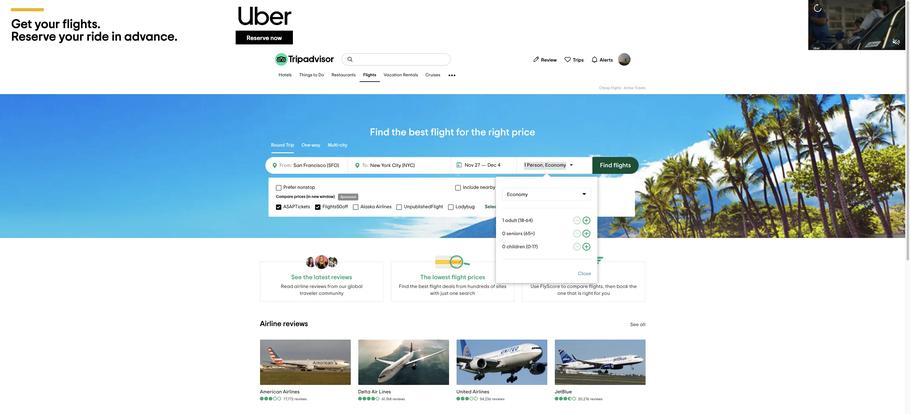 Task type: locate. For each thing, give the bounding box(es) containing it.
best for deals
[[418, 284, 429, 289]]

0 horizontal spatial all
[[500, 204, 506, 209]]

2 vertical spatial find
[[399, 284, 409, 289]]

2 0 from the top
[[502, 244, 505, 249]]

to inside the use flyscore to compare flights, then book the one that is right for you
[[561, 284, 566, 289]]

3 of 5 bubbles image down american at the bottom left of the page
[[260, 397, 282, 401]]

1 3 of 5 bubbles image from the left
[[260, 397, 282, 401]]

economy right ,
[[545, 163, 566, 168]]

all
[[500, 204, 506, 209], [640, 322, 645, 327]]

children
[[507, 244, 525, 249]]

0 horizontal spatial flyscore
[[540, 284, 560, 289]]

1 horizontal spatial economy
[[545, 163, 566, 168]]

for you
[[594, 291, 610, 296]]

1 horizontal spatial to
[[561, 284, 566, 289]]

alerts link
[[589, 53, 615, 66]]

0 vertical spatial see
[[291, 274, 302, 281]]

2 from from the left
[[456, 284, 466, 289]]

1 horizontal spatial right
[[582, 291, 593, 296]]

0 horizontal spatial flights
[[363, 73, 376, 77]]

airlines up 54,236 reviews link
[[473, 390, 489, 395]]

search image
[[347, 56, 353, 63]]

1 vertical spatial 0
[[502, 244, 505, 249]]

multi-city
[[328, 143, 347, 148]]

hotels
[[279, 73, 292, 77]]

compare
[[567, 284, 588, 289]]

flyscore up compare
[[571, 274, 596, 281]]

1 horizontal spatial flyscore
[[571, 274, 596, 281]]

0 horizontal spatial airlines
[[283, 390, 300, 395]]

0 horizontal spatial economy
[[507, 192, 528, 197]]

right
[[488, 127, 510, 137], [582, 291, 593, 296]]

traveler community
[[300, 291, 344, 296]]

asaptickets
[[283, 205, 310, 209]]

0 left children
[[502, 244, 505, 249]]

flyscore
[[571, 274, 596, 281], [540, 284, 560, 289]]

global
[[348, 284, 363, 289]]

see for see the latest reviews
[[291, 274, 302, 281]]

select all
[[485, 204, 506, 209]]

1 vertical spatial all
[[640, 322, 645, 327]]

city
[[339, 143, 347, 148]]

0 horizontal spatial 3 of 5 bubbles image
[[260, 397, 282, 401]]

reviews for airline reviews
[[283, 320, 308, 328]]

1 vertical spatial airline
[[260, 320, 281, 328]]

airlines for united airlines
[[473, 390, 489, 395]]

2 3 of 5 bubbles image from the left
[[456, 397, 478, 401]]

economy down airports
[[507, 192, 528, 197]]

0 vertical spatial all
[[500, 204, 506, 209]]

multi-city link
[[328, 138, 347, 153]]

1 person , economy
[[524, 163, 566, 168]]

to up one at right bottom
[[561, 284, 566, 289]]

way
[[312, 143, 320, 148]]

1 left person
[[524, 163, 526, 168]]

vacation
[[384, 73, 402, 77]]

find inside find the best flight deals from hundreds of sites with just one search
[[399, 284, 409, 289]]

to left do
[[313, 73, 318, 77]]

1 vertical spatial right
[[582, 291, 593, 296]]

1 vertical spatial flight
[[430, 284, 441, 289]]

flight up 'with'
[[430, 284, 441, 289]]

1 for 1 adult (18-64)
[[502, 218, 504, 223]]

flights50off
[[323, 205, 348, 209]]

close
[[578, 271, 591, 276]]

flights
[[614, 162, 631, 169]]

read
[[281, 284, 293, 289]]

the for find the best flight for the right price
[[392, 127, 407, 137]]

1 horizontal spatial flights
[[611, 86, 621, 90]]

things to do
[[299, 73, 324, 77]]

flights left the vacation
[[363, 73, 376, 77]]

0 children (0-17)
[[502, 244, 538, 249]]

flights left -
[[611, 86, 621, 90]]

the inside the use flyscore to compare flights, then book the one that is right for you
[[629, 284, 637, 289]]

alerts
[[600, 57, 613, 62]]

see all
[[630, 322, 645, 327]]

vacation rentals
[[384, 73, 418, 77]]

review link
[[530, 53, 559, 66]]

flight inside find the best flight deals from hundreds of sites with just one search
[[430, 284, 441, 289]]

the inside find the best flight deals from hundreds of sites with just one search
[[410, 284, 417, 289]]

1 horizontal spatial 3 of 5 bubbles image
[[456, 397, 478, 401]]

book
[[617, 284, 628, 289]]

flight left for
[[431, 127, 454, 137]]

1 left adult
[[502, 218, 504, 223]]

1 vertical spatial 1
[[502, 218, 504, 223]]

0 horizontal spatial find
[[370, 127, 389, 137]]

3 of 5 bubbles image inside 77,772 reviews link
[[260, 397, 282, 401]]

27
[[475, 163, 480, 168]]

right left price
[[488, 127, 510, 137]]

find
[[370, 127, 389, 137], [600, 162, 612, 169], [399, 284, 409, 289]]

for
[[456, 127, 469, 137]]

find inside button
[[600, 162, 612, 169]]

0 vertical spatial flight
[[431, 127, 454, 137]]

compare
[[276, 195, 293, 199]]

1 vertical spatial best
[[418, 284, 429, 289]]

1 horizontal spatial airline
[[624, 86, 634, 90]]

flights link
[[359, 69, 380, 82]]

find for find the best flight for the right price
[[370, 127, 389, 137]]

the for see the latest reviews
[[303, 274, 313, 281]]

1 horizontal spatial airlines
[[376, 205, 392, 209]]

airlines right alaska
[[376, 205, 392, 209]]

airlines for american airlines
[[283, 390, 300, 395]]

0 horizontal spatial right
[[488, 127, 510, 137]]

cheap
[[599, 86, 610, 90]]

best
[[409, 127, 429, 137], [418, 284, 429, 289]]

reviews for 77,772 reviews
[[294, 398, 307, 401]]

0 vertical spatial find
[[370, 127, 389, 137]]

flyscore up one at right bottom
[[540, 284, 560, 289]]

0 horizontal spatial 1
[[502, 218, 504, 223]]

reviews for 54,236 reviews
[[492, 398, 505, 401]]

2 horizontal spatial airlines
[[473, 390, 489, 395]]

1 vertical spatial economy
[[507, 192, 528, 197]]

1 vertical spatial find
[[600, 162, 612, 169]]

1 horizontal spatial see
[[630, 322, 639, 327]]

4 of 5 bubbles image
[[358, 397, 380, 401]]

None search field
[[342, 54, 450, 65]]

4
[[498, 163, 500, 168]]

find for find flights
[[600, 162, 612, 169]]

economy
[[545, 163, 566, 168], [507, 192, 528, 197]]

from inside read airline reviews from our global traveler community
[[327, 284, 338, 289]]

see
[[291, 274, 302, 281], [630, 322, 639, 327]]

0 horizontal spatial to
[[313, 73, 318, 77]]

0 vertical spatial economy
[[545, 163, 566, 168]]

hotels link
[[275, 69, 295, 82]]

1 horizontal spatial 1
[[524, 163, 526, 168]]

airlines for alaska airlines
[[376, 205, 392, 209]]

0 left seniors
[[502, 231, 505, 236]]

20,276
[[578, 398, 589, 401]]

round trip link
[[271, 138, 294, 153]]

3 of 5 bubbles image inside 54,236 reviews link
[[456, 397, 478, 401]]

things to do link
[[295, 69, 328, 82]]

all for see all
[[640, 322, 645, 327]]

flight for for
[[431, 127, 454, 137]]

0 horizontal spatial from
[[327, 284, 338, 289]]

(18-
[[518, 218, 526, 223]]

airlines up 77,772
[[283, 390, 300, 395]]

0 for 0 children (0-17)
[[502, 244, 505, 249]]

0 vertical spatial best
[[409, 127, 429, 137]]

deals
[[442, 284, 455, 289]]

1 vertical spatial see
[[630, 322, 639, 327]]

restaurants
[[332, 73, 356, 77]]

alaska airlines
[[360, 205, 392, 209]]

one-
[[301, 143, 312, 148]]

0 vertical spatial 1
[[524, 163, 526, 168]]

find the best flight deals from hundreds of sites with just one search
[[399, 284, 506, 296]]

1 0 from the top
[[502, 231, 505, 236]]

0 horizontal spatial see
[[291, 274, 302, 281]]

0 vertical spatial right
[[488, 127, 510, 137]]

one-way
[[301, 143, 320, 148]]

from left our
[[327, 284, 338, 289]]

(0-
[[526, 244, 532, 249]]

tripadvisor image
[[275, 53, 334, 66]]

1 horizontal spatial find
[[399, 284, 409, 289]]

1 horizontal spatial from
[[456, 284, 466, 289]]

0 vertical spatial to
[[313, 73, 318, 77]]

(in
[[306, 195, 311, 199]]

3 of 5 bubbles image down united
[[456, 397, 478, 401]]

1 vertical spatial to
[[561, 284, 566, 289]]

flights,
[[589, 284, 604, 289]]

0 vertical spatial flyscore
[[571, 274, 596, 281]]

flights
[[363, 73, 376, 77], [611, 86, 621, 90]]

1 horizontal spatial all
[[640, 322, 645, 327]]

from up one search
[[456, 284, 466, 289]]

1
[[524, 163, 526, 168], [502, 218, 504, 223]]

best inside find the best flight deals from hundreds of sites with just one search
[[418, 284, 429, 289]]

tickets
[[634, 86, 645, 90]]

1 from from the left
[[327, 284, 338, 289]]

right right is
[[582, 291, 593, 296]]

3 of 5 bubbles image
[[260, 397, 282, 401], [456, 397, 478, 401]]

from inside find the best flight deals from hundreds of sites with just one search
[[456, 284, 466, 289]]

delta
[[358, 390, 370, 395]]

0 vertical spatial 0
[[502, 231, 505, 236]]

0 horizontal spatial airline
[[260, 320, 281, 328]]

1 vertical spatial flyscore
[[540, 284, 560, 289]]

2 horizontal spatial find
[[600, 162, 612, 169]]



Task type: vqa. For each thing, say whether or not it's contained in the screenshot.
1st 3 of 5 bubbles image from right
yes



Task type: describe. For each thing, give the bounding box(es) containing it.
with
[[430, 291, 439, 296]]

american airlines
[[260, 390, 300, 395]]

unpublishedflight
[[404, 205, 443, 209]]

select
[[485, 204, 499, 209]]

see for see all
[[630, 322, 639, 327]]

54,236 reviews
[[480, 398, 505, 401]]

lowest
[[432, 274, 450, 281]]

best for for
[[409, 127, 429, 137]]

trip
[[286, 143, 294, 148]]

round
[[271, 143, 285, 148]]

(65+)
[[524, 231, 535, 236]]

one-way link
[[301, 138, 320, 153]]

0 vertical spatial airline
[[624, 86, 634, 90]]

0 for 0 seniors (65+)
[[502, 231, 505, 236]]

find for find the best flight deals from hundreds of sites with just one search
[[399, 284, 409, 289]]

all for select all
[[500, 204, 506, 209]]

person
[[527, 163, 543, 168]]

restaurants link
[[328, 69, 359, 82]]

find flights button
[[592, 157, 639, 174]]

64)
[[526, 218, 533, 223]]

nov
[[465, 163, 474, 168]]

the for find the best flight deals from hundreds of sites with just one search
[[410, 284, 417, 289]]

0 seniors (65+)
[[502, 231, 535, 236]]

lines
[[379, 390, 391, 395]]

use flyscore to compare flights, then book the one that is right for you
[[531, 284, 637, 296]]

delta air lines link
[[358, 389, 405, 395]]

reviews for 20,276 reviews
[[590, 398, 603, 401]]

From where? text field
[[292, 161, 344, 170]]

see all link
[[630, 322, 645, 327]]

right inside the use flyscore to compare flights, then book the one that is right for you
[[582, 291, 593, 296]]

61,768
[[382, 398, 392, 401]]

1 for 1 person , economy
[[524, 163, 526, 168]]

flight prices
[[452, 274, 485, 281]]

american
[[260, 390, 282, 395]]

trips
[[573, 57, 584, 62]]

jetblue link
[[555, 389, 603, 395]]

77,772 reviews
[[283, 398, 307, 401]]

of
[[490, 284, 495, 289]]

do
[[318, 73, 324, 77]]

jetblue
[[555, 390, 572, 395]]

1 vertical spatial flights
[[611, 86, 621, 90]]

window)
[[320, 195, 335, 199]]

airline reviews
[[260, 320, 308, 328]]

dec
[[488, 163, 497, 168]]

3 of 5 bubbles image for american
[[260, 397, 282, 401]]

3 of 5 bubbles image for united
[[456, 397, 478, 401]]

then
[[605, 284, 615, 289]]

one
[[557, 291, 566, 296]]

flyscore inside the use flyscore to compare flights, then book the one that is right for you
[[540, 284, 560, 289]]

the lowest flight prices
[[420, 274, 485, 281]]

To where? text field
[[369, 161, 426, 170]]

cheap flights - airline tickets
[[599, 86, 645, 90]]

61,768 reviews link
[[358, 397, 405, 402]]

latest
[[314, 274, 330, 281]]

read airline reviews from our global traveler community
[[281, 284, 363, 296]]

advertisement region
[[0, 0, 905, 50]]

54,236 reviews link
[[456, 397, 505, 402]]

nov 27
[[465, 163, 480, 168]]

profile picture image
[[618, 53, 630, 66]]

54,236
[[480, 398, 491, 401]]

rentals
[[403, 73, 418, 77]]

cruises
[[425, 73, 440, 77]]

3.5 of 5 bubbles image
[[555, 397, 577, 401]]

77,772 reviews link
[[260, 397, 307, 402]]

the
[[420, 274, 431, 281]]

seniors
[[507, 231, 523, 236]]

ladybug
[[456, 205, 475, 209]]

new
[[312, 195, 319, 199]]

reviews inside read airline reviews from our global traveler community
[[310, 284, 326, 289]]

airline
[[294, 284, 308, 289]]

find flights
[[600, 162, 631, 169]]

is
[[578, 291, 581, 296]]

include nearby airports
[[463, 185, 514, 190]]

flight for deals
[[430, 284, 441, 289]]

price
[[512, 127, 535, 137]]

use
[[531, 284, 539, 289]]

things
[[299, 73, 312, 77]]

dec 4
[[488, 163, 500, 168]]

air
[[372, 390, 378, 395]]

just
[[440, 291, 448, 296]]

sites
[[496, 284, 506, 289]]

our
[[339, 284, 347, 289]]

delta air lines
[[358, 390, 391, 395]]

nearby
[[480, 185, 495, 190]]

reviews for 61,768 reviews
[[392, 398, 405, 401]]

include
[[463, 185, 479, 190]]

compare prices (in new window)
[[276, 195, 335, 199]]

american airlines link
[[260, 389, 307, 395]]

20,276 reviews
[[578, 398, 603, 401]]

united airlines link
[[456, 389, 505, 395]]

airline reviews link
[[260, 320, 308, 328]]

adult
[[505, 218, 517, 223]]

0 vertical spatial flights
[[363, 73, 376, 77]]

17)
[[532, 244, 538, 249]]

round trip
[[271, 143, 294, 148]]

that
[[567, 291, 577, 296]]

see the latest reviews
[[291, 274, 352, 281]]

united airlines
[[456, 390, 489, 395]]

trips link
[[562, 53, 586, 66]]



